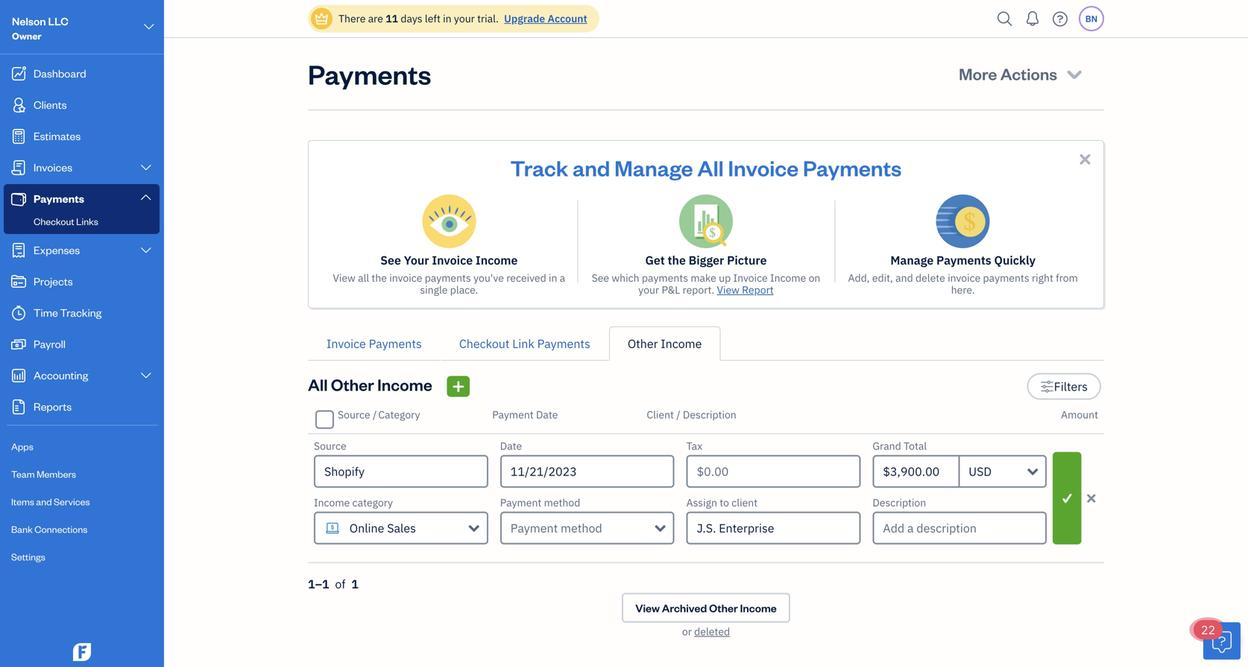 Task type: vqa. For each thing, say whether or not it's contained in the screenshot.
Manage
yes



Task type: describe. For each thing, give the bounding box(es) containing it.
up
[[719, 271, 731, 285]]

track and manage all invoice payments
[[510, 154, 902, 182]]

all other income
[[308, 374, 432, 395]]

report.
[[683, 283, 714, 297]]

add new other income entry image
[[452, 378, 465, 396]]

1 vertical spatial all
[[308, 374, 328, 395]]

payroll link
[[4, 330, 160, 359]]

add,
[[848, 271, 870, 285]]

days
[[401, 12, 422, 25]]

1
[[351, 576, 358, 592]]

archived
[[662, 601, 707, 615]]

make
[[691, 271, 716, 285]]

resource center badge image
[[1203, 623, 1241, 660]]

income category
[[314, 496, 393, 510]]

and for manage
[[573, 154, 610, 182]]

invoice image
[[10, 160, 28, 175]]

go to help image
[[1048, 8, 1072, 30]]

payments for income
[[425, 271, 471, 285]]

0 vertical spatial method
[[544, 496, 580, 510]]

client / description
[[647, 408, 736, 422]]

source for source / category
[[338, 408, 370, 422]]

reports
[[34, 399, 72, 413]]

/ for description
[[676, 408, 680, 422]]

nelson llc owner
[[12, 14, 68, 42]]

method inside field
[[561, 520, 602, 536]]

link
[[512, 336, 534, 352]]

upgrade account link
[[501, 12, 587, 25]]

invoice for payments
[[948, 271, 981, 285]]

see which payments make up invoice income on your p&l report.
[[592, 271, 820, 297]]

payment inside field
[[511, 520, 558, 536]]

payments for add,
[[983, 271, 1029, 285]]

Description text field
[[873, 512, 1047, 545]]

are
[[368, 12, 383, 25]]

grand
[[873, 439, 901, 453]]

there are 11 days left in your trial. upgrade account
[[338, 12, 587, 25]]

accounting
[[34, 368, 88, 382]]

total
[[904, 439, 927, 453]]

single
[[420, 283, 448, 297]]

view archived other income
[[635, 601, 777, 615]]

received
[[506, 271, 546, 285]]

and for services
[[36, 495, 52, 508]]

invoice payments link
[[308, 327, 440, 361]]

payments link
[[4, 184, 160, 212]]

checkout links link
[[7, 212, 157, 230]]

items and services
[[11, 495, 90, 508]]

0 vertical spatial payment
[[492, 408, 534, 422]]

more actions button
[[945, 56, 1098, 92]]

estimates
[[34, 129, 81, 143]]

0 vertical spatial all
[[697, 154, 724, 182]]

payments inside see which payments make up invoice income on your p&l report.
[[642, 271, 688, 285]]

clients link
[[4, 90, 160, 120]]

report image
[[10, 400, 28, 415]]

there
[[338, 12, 366, 25]]

1 vertical spatial description
[[873, 496, 926, 510]]

11
[[386, 12, 398, 25]]

0 vertical spatial your
[[454, 12, 475, 25]]

chart image
[[10, 368, 28, 383]]

0 vertical spatial chevron large down image
[[142, 18, 156, 36]]

usd
[[969, 464, 992, 479]]

apps link
[[4, 434, 160, 460]]

report
[[742, 283, 774, 297]]

1 horizontal spatial the
[[668, 252, 686, 268]]

more
[[959, 63, 997, 84]]

assign to client
[[686, 496, 758, 510]]

accounting link
[[4, 361, 160, 391]]

0 vertical spatial payment method
[[500, 496, 580, 510]]

the inside see your invoice income view all the invoice payments you've received in a single place.
[[372, 271, 387, 285]]

sales
[[387, 520, 416, 536]]

projects link
[[4, 267, 160, 297]]

chevron large down image for invoices
[[139, 162, 153, 174]]

view for view report
[[717, 283, 740, 297]]

1–1
[[308, 576, 329, 592]]

edit,
[[872, 271, 893, 285]]

a
[[560, 271, 565, 285]]

settings image
[[1040, 378, 1054, 396]]

dashboard image
[[10, 66, 28, 81]]

expenses
[[34, 243, 80, 257]]

other income
[[628, 336, 702, 352]]

picture
[[727, 252, 767, 268]]

get
[[645, 252, 665, 268]]

payments inside 'manage payments quickly add, edit, and delete invoice payments right from here.'
[[936, 252, 991, 268]]

reports link
[[4, 392, 160, 422]]

bank connections
[[11, 523, 88, 535]]

deleted link
[[694, 625, 730, 639]]

payroll
[[34, 337, 66, 351]]

your
[[404, 252, 429, 268]]

1 vertical spatial other
[[331, 374, 374, 395]]

income inside see which payments make up invoice income on your p&l report.
[[770, 271, 806, 285]]

team members
[[11, 468, 76, 480]]

tax $0.00
[[686, 439, 729, 479]]

22
[[1201, 622, 1215, 638]]

bank
[[11, 523, 33, 535]]

invoice for your
[[389, 271, 422, 285]]

team
[[11, 468, 35, 480]]

Source text field
[[315, 457, 487, 486]]

which
[[612, 271, 639, 285]]

category
[[352, 496, 393, 510]]

chevrondown image
[[1064, 63, 1085, 84]]

usd button
[[960, 455, 1047, 488]]

online sales
[[350, 520, 416, 536]]

projects
[[34, 274, 73, 288]]

amount button
[[1061, 408, 1098, 422]]

to
[[720, 496, 729, 510]]

close image
[[1077, 151, 1094, 168]]

main element
[[0, 0, 201, 667]]

payment date
[[492, 408, 558, 422]]

bn
[[1085, 13, 1098, 25]]

Assign to client text field
[[688, 513, 859, 543]]

and inside 'manage payments quickly add, edit, and delete invoice payments right from here.'
[[896, 271, 913, 285]]

time tracking
[[34, 305, 102, 319]]

from
[[1056, 271, 1078, 285]]

0 vertical spatial other
[[628, 336, 658, 352]]

assign
[[686, 496, 717, 510]]

see for which
[[592, 271, 609, 285]]



Task type: locate. For each thing, give the bounding box(es) containing it.
1 vertical spatial date
[[500, 439, 522, 453]]

0 horizontal spatial manage
[[614, 154, 693, 182]]

freshbooks image
[[70, 643, 94, 661]]

checkout
[[34, 215, 74, 227], [459, 336, 510, 352]]

time tracking link
[[4, 298, 160, 328]]

date up date in mm/dd/yyyy format 'text field'
[[536, 408, 558, 422]]

Grand Total (USD) text field
[[873, 455, 960, 488]]

1 vertical spatial in
[[549, 271, 557, 285]]

invoices link
[[4, 153, 160, 183]]

view left archived in the bottom right of the page
[[635, 601, 660, 615]]

invoice inside see which payments make up invoice income on your p&l report.
[[733, 271, 768, 285]]

get the bigger picture
[[645, 252, 767, 268]]

source / category
[[338, 408, 420, 422]]

0 horizontal spatial payments
[[425, 271, 471, 285]]

$0.00 button
[[686, 455, 861, 488]]

dashboard link
[[4, 59, 160, 89]]

get the bigger picture image
[[679, 195, 733, 248]]

view right make
[[717, 283, 740, 297]]

$0.00
[[697, 464, 729, 479]]

your left p&l
[[638, 283, 659, 297]]

description
[[683, 408, 736, 422], [873, 496, 926, 510]]

the right get
[[668, 252, 686, 268]]

2 vertical spatial other
[[709, 601, 738, 615]]

0 vertical spatial the
[[668, 252, 686, 268]]

1 vertical spatial checkout
[[459, 336, 510, 352]]

the right all
[[372, 271, 387, 285]]

right
[[1032, 271, 1053, 285]]

see left which at the top
[[592, 271, 609, 285]]

in right "left" on the left of page
[[443, 12, 452, 25]]

chevron large down image
[[139, 162, 153, 174], [139, 191, 153, 203]]

22 button
[[1194, 620, 1241, 660]]

2 vertical spatial chevron large down image
[[139, 370, 153, 382]]

see for your
[[380, 252, 401, 268]]

grand total
[[873, 439, 927, 453]]

payment method
[[500, 496, 580, 510], [511, 520, 602, 536]]

1 horizontal spatial all
[[697, 154, 724, 182]]

settings link
[[4, 544, 160, 570]]

1 horizontal spatial checkout
[[459, 336, 510, 352]]

1 horizontal spatial invoice
[[948, 271, 981, 285]]

2 horizontal spatial and
[[896, 271, 913, 285]]

0 horizontal spatial see
[[380, 252, 401, 268]]

your left trial.
[[454, 12, 475, 25]]

expenses link
[[4, 236, 160, 265]]

estimate image
[[10, 129, 28, 144]]

on
[[809, 271, 820, 285]]

0 horizontal spatial /
[[373, 408, 377, 422]]

items
[[11, 495, 34, 508]]

1 invoice from the left
[[389, 271, 422, 285]]

in
[[443, 12, 452, 25], [549, 271, 557, 285]]

crown image
[[314, 11, 330, 26]]

description up tax
[[683, 408, 736, 422]]

save image
[[1054, 489, 1080, 507]]

deleted
[[694, 625, 730, 639]]

all down invoice payments
[[308, 374, 328, 395]]

1 horizontal spatial payments
[[642, 271, 688, 285]]

left
[[425, 12, 441, 25]]

chevron large down image for payments
[[139, 191, 153, 203]]

see your invoice income image
[[422, 195, 476, 248]]

payment date button
[[492, 408, 558, 422]]

checkout left the link
[[459, 336, 510, 352]]

1 horizontal spatial view
[[635, 601, 660, 615]]

manage inside 'manage payments quickly add, edit, and delete invoice payments right from here.'
[[890, 252, 934, 268]]

1 horizontal spatial manage
[[890, 252, 934, 268]]

payment method down date in mm/dd/yyyy format 'text field'
[[511, 520, 602, 536]]

payments down get
[[642, 271, 688, 285]]

Date in MM/DD/YYYY format text field
[[500, 455, 674, 488]]

1 chevron large down image from the top
[[139, 162, 153, 174]]

dashboard
[[34, 66, 86, 80]]

1 payments from the left
[[425, 271, 471, 285]]

bn button
[[1079, 6, 1104, 31]]

chevron large down image for expenses
[[139, 245, 153, 256]]

2 vertical spatial payment
[[511, 520, 558, 536]]

2 horizontal spatial other
[[709, 601, 738, 615]]

description down grand total (usd) text box
[[873, 496, 926, 510]]

nelson
[[12, 14, 46, 28]]

quickly
[[994, 252, 1036, 268]]

/ right client
[[676, 408, 680, 422]]

bigger
[[689, 252, 724, 268]]

invoice payments
[[327, 336, 422, 352]]

0 horizontal spatial your
[[454, 12, 475, 25]]

estimates link
[[4, 122, 160, 151]]

1 horizontal spatial date
[[536, 408, 558, 422]]

0 horizontal spatial the
[[372, 271, 387, 285]]

0 horizontal spatial in
[[443, 12, 452, 25]]

1 horizontal spatial your
[[638, 283, 659, 297]]

2 invoice from the left
[[948, 271, 981, 285]]

and inside 'main' element
[[36, 495, 52, 508]]

1 horizontal spatial and
[[573, 154, 610, 182]]

0 horizontal spatial date
[[500, 439, 522, 453]]

connections
[[35, 523, 88, 535]]

method up the payment method field
[[544, 496, 580, 510]]

view for view archived other income
[[635, 601, 660, 615]]

invoice down the your
[[389, 271, 422, 285]]

clients
[[34, 97, 67, 111]]

1 vertical spatial see
[[592, 271, 609, 285]]

invoice inside see your invoice income view all the invoice payments you've received in a single place.
[[432, 252, 473, 268]]

payments inside 'manage payments quickly add, edit, and delete invoice payments right from here.'
[[983, 271, 1029, 285]]

1 vertical spatial manage
[[890, 252, 934, 268]]

all up get the bigger picture
[[697, 154, 724, 182]]

client image
[[10, 98, 28, 113]]

0 vertical spatial description
[[683, 408, 736, 422]]

in inside see your invoice income view all the invoice payments you've received in a single place.
[[549, 271, 557, 285]]

online
[[350, 520, 384, 536]]

source down all other income on the left of page
[[338, 408, 370, 422]]

1 horizontal spatial /
[[676, 408, 680, 422]]

see left the your
[[380, 252, 401, 268]]

track
[[510, 154, 568, 182]]

source down the source / category
[[314, 439, 346, 453]]

2 horizontal spatial payments
[[983, 271, 1029, 285]]

amount
[[1061, 408, 1098, 422]]

manage payments quickly image
[[936, 195, 990, 248]]

1 horizontal spatial other
[[628, 336, 658, 352]]

view left all
[[333, 271, 355, 285]]

1 vertical spatial payment method
[[511, 520, 602, 536]]

checkout link payments link
[[440, 327, 609, 361]]

invoice right delete
[[948, 271, 981, 285]]

filters
[[1054, 379, 1088, 394]]

upgrade
[[504, 12, 545, 25]]

time
[[34, 305, 58, 319]]

payments inside 'main' element
[[34, 191, 84, 205]]

0 horizontal spatial and
[[36, 495, 52, 508]]

payment
[[492, 408, 534, 422], [500, 496, 542, 510], [511, 520, 558, 536]]

1 vertical spatial payment
[[500, 496, 542, 510]]

other
[[628, 336, 658, 352], [331, 374, 374, 395], [709, 601, 738, 615]]

actions
[[1000, 63, 1057, 84]]

members
[[37, 468, 76, 480]]

see inside see your invoice income view all the invoice payments you've received in a single place.
[[380, 252, 401, 268]]

in left a
[[549, 271, 557, 285]]

payments down quickly in the top of the page
[[983, 271, 1029, 285]]

invoice inside see your invoice income view all the invoice payments you've received in a single place.
[[389, 271, 422, 285]]

0 vertical spatial manage
[[614, 154, 693, 182]]

1 / from the left
[[373, 408, 377, 422]]

notifications image
[[1021, 4, 1045, 34]]

payment image
[[10, 192, 28, 207]]

llc
[[48, 14, 68, 28]]

delete
[[916, 271, 945, 285]]

income
[[476, 252, 518, 268], [770, 271, 806, 285], [661, 336, 702, 352], [377, 374, 432, 395], [314, 496, 350, 510], [740, 601, 777, 615]]

date down payment date button
[[500, 439, 522, 453]]

0 vertical spatial in
[[443, 12, 452, 25]]

of
[[335, 576, 346, 592]]

manage
[[614, 154, 693, 182], [890, 252, 934, 268]]

view archived other income link
[[622, 593, 790, 623]]

account
[[548, 12, 587, 25]]

invoices
[[34, 160, 72, 174]]

source for source
[[314, 439, 346, 453]]

0 vertical spatial see
[[380, 252, 401, 268]]

income inside see your invoice income view all the invoice payments you've received in a single place.
[[476, 252, 518, 268]]

category
[[378, 408, 420, 422]]

payments inside see your invoice income view all the invoice payments you've received in a single place.
[[425, 271, 471, 285]]

chevron large down image up payments link
[[139, 162, 153, 174]]

here.
[[951, 283, 975, 297]]

expense image
[[10, 243, 28, 258]]

chevron large down image inside expenses link
[[139, 245, 153, 256]]

2 / from the left
[[676, 408, 680, 422]]

links
[[76, 215, 98, 227]]

apps
[[11, 440, 33, 453]]

date
[[536, 408, 558, 422], [500, 439, 522, 453]]

payment method inside field
[[511, 520, 602, 536]]

timer image
[[10, 306, 28, 321]]

and right items
[[36, 495, 52, 508]]

Income category field
[[314, 512, 488, 545]]

0 horizontal spatial invoice
[[389, 271, 422, 285]]

view inside see your invoice income view all the invoice payments you've received in a single place.
[[333, 271, 355, 285]]

1 vertical spatial your
[[638, 283, 659, 297]]

chevron large down image up checkout links link
[[139, 191, 153, 203]]

you've
[[474, 271, 504, 285]]

and right edit,
[[896, 271, 913, 285]]

and right track
[[573, 154, 610, 182]]

checkout for checkout link payments
[[459, 336, 510, 352]]

invoice inside 'manage payments quickly add, edit, and delete invoice payments right from here.'
[[948, 271, 981, 285]]

0 horizontal spatial all
[[308, 374, 328, 395]]

1 horizontal spatial in
[[549, 271, 557, 285]]

or
[[682, 625, 692, 639]]

0 vertical spatial checkout
[[34, 215, 74, 227]]

1 vertical spatial method
[[561, 520, 602, 536]]

settings
[[11, 551, 45, 563]]

1 vertical spatial and
[[896, 271, 913, 285]]

checkout for checkout links
[[34, 215, 74, 227]]

Payment method field
[[500, 512, 674, 545]]

0 horizontal spatial checkout
[[34, 215, 74, 227]]

2 vertical spatial and
[[36, 495, 52, 508]]

method
[[544, 496, 580, 510], [561, 520, 602, 536]]

2 chevron large down image from the top
[[139, 191, 153, 203]]

0 horizontal spatial view
[[333, 271, 355, 285]]

client
[[732, 496, 758, 510]]

more actions
[[959, 63, 1057, 84]]

payment method up the payment method field
[[500, 496, 580, 510]]

checkout inside 'main' element
[[34, 215, 74, 227]]

0 horizontal spatial other
[[331, 374, 374, 395]]

chevron large down image inside payments link
[[139, 191, 153, 203]]

tax
[[686, 439, 702, 453]]

filters button
[[1027, 373, 1101, 400]]

client
[[647, 408, 674, 422]]

see inside see which payments make up invoice income on your p&l report.
[[592, 271, 609, 285]]

other up deleted
[[709, 601, 738, 615]]

1 horizontal spatial see
[[592, 271, 609, 285]]

search image
[[993, 8, 1017, 30]]

2 horizontal spatial view
[[717, 283, 740, 297]]

1 vertical spatial chevron large down image
[[139, 191, 153, 203]]

your inside see which payments make up invoice income on your p&l report.
[[638, 283, 659, 297]]

money image
[[10, 337, 28, 352]]

0 horizontal spatial description
[[683, 408, 736, 422]]

1 vertical spatial source
[[314, 439, 346, 453]]

cancel image
[[1085, 489, 1098, 507]]

2 payments from the left
[[642, 271, 688, 285]]

other up the source / category
[[331, 374, 374, 395]]

tracking
[[60, 305, 102, 319]]

0 vertical spatial source
[[338, 408, 370, 422]]

or deleted
[[682, 625, 730, 639]]

checkout up expenses
[[34, 215, 74, 227]]

/ for category
[[373, 408, 377, 422]]

0 vertical spatial date
[[536, 408, 558, 422]]

owner
[[12, 29, 42, 42]]

all
[[358, 271, 369, 285]]

the
[[668, 252, 686, 268], [372, 271, 387, 285]]

payments down the your
[[425, 271, 471, 285]]

3 payments from the left
[[983, 271, 1029, 285]]

chevron large down image for accounting
[[139, 370, 153, 382]]

other down which at the top
[[628, 336, 658, 352]]

0 vertical spatial chevron large down image
[[139, 162, 153, 174]]

/
[[373, 408, 377, 422], [676, 408, 680, 422]]

bank connections link
[[4, 517, 160, 543]]

0 vertical spatial and
[[573, 154, 610, 182]]

chevron large down image
[[142, 18, 156, 36], [139, 245, 153, 256], [139, 370, 153, 382]]

method down date in mm/dd/yyyy format 'text field'
[[561, 520, 602, 536]]

project image
[[10, 274, 28, 289]]

/ left category
[[373, 408, 377, 422]]

manage payments quickly add, edit, and delete invoice payments right from here.
[[848, 252, 1078, 297]]

1 vertical spatial chevron large down image
[[139, 245, 153, 256]]

1 horizontal spatial description
[[873, 496, 926, 510]]

1 vertical spatial the
[[372, 271, 387, 285]]



